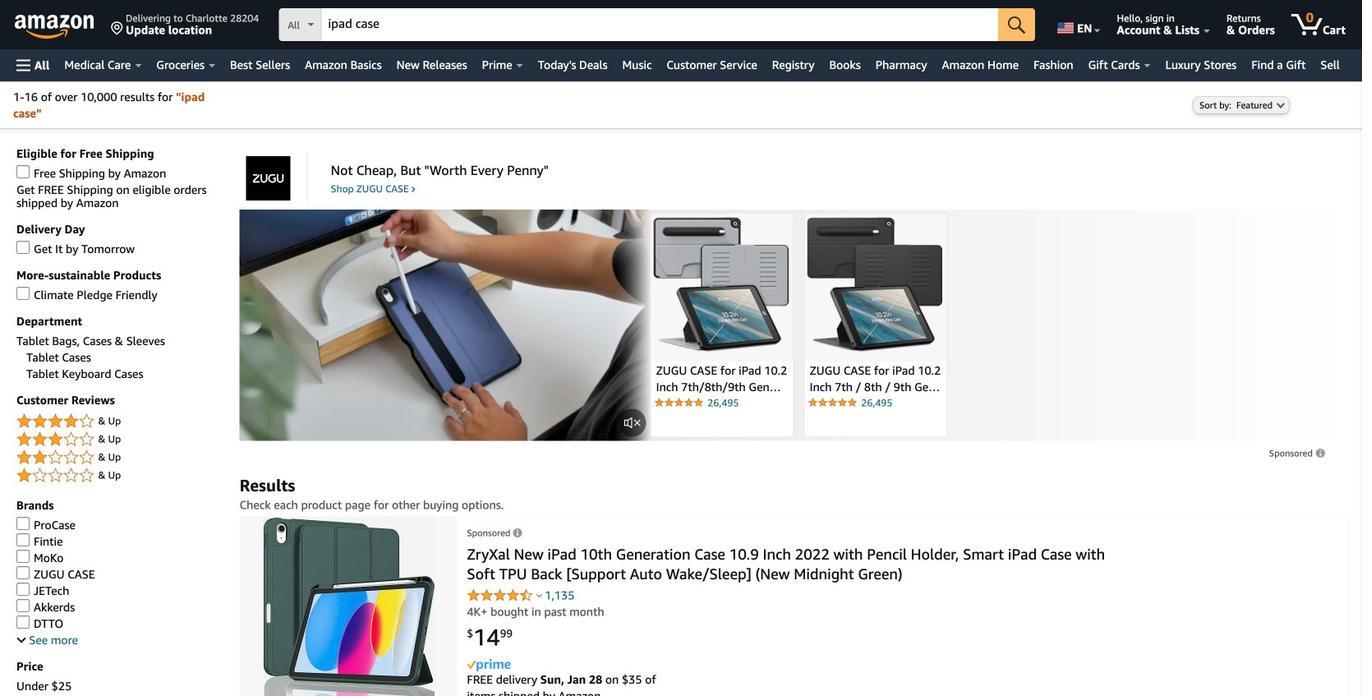 Task type: locate. For each thing, give the bounding box(es) containing it.
2 stars & up element
[[16, 448, 223, 468]]

list
[[650, 210, 1103, 441]]

sponsored ad - zryxal new ipad 10th generation case 10.9 inch 2022 with pencil holder, smart ipad case with soft tpu back... image
[[263, 517, 435, 696]]

popover image
[[537, 593, 542, 597]]

none search field inside navigation navigation
[[279, 8, 1036, 43]]

mute sponsored video image
[[619, 409, 647, 437]]

checkbox image
[[16, 566, 30, 579], [16, 599, 30, 612]]

4 stars & up element
[[16, 412, 223, 431]]

2 checkbox image from the top
[[16, 241, 30, 254]]

None submit
[[999, 8, 1036, 41]]

extender expand image
[[17, 634, 26, 643]]

amazon image
[[15, 15, 95, 39]]

3 stars & up element
[[16, 430, 223, 450]]

1 checkbox image from the top
[[16, 165, 30, 178]]

None search field
[[279, 8, 1036, 43]]

checkbox image
[[16, 165, 30, 178], [16, 241, 30, 254], [16, 287, 30, 300], [16, 517, 30, 530], [16, 533, 30, 547], [16, 550, 30, 563], [16, 583, 30, 596], [16, 616, 30, 629]]

1 star & up element
[[16, 466, 223, 486]]

1 vertical spatial checkbox image
[[16, 599, 30, 612]]

0 vertical spatial checkbox image
[[16, 566, 30, 579]]



Task type: vqa. For each thing, say whether or not it's contained in the screenshot.
3rd checkbox icon from the bottom
yes



Task type: describe. For each thing, give the bounding box(es) containing it.
5 checkbox image from the top
[[16, 533, 30, 547]]

mute sponsored video element
[[614, 405, 651, 441]]

dropdown image
[[1277, 102, 1285, 109]]

Search Amazon text field
[[322, 9, 999, 40]]

1 checkbox image from the top
[[16, 566, 30, 579]]

navigation navigation
[[0, 0, 1363, 81]]

amazon prime image
[[467, 659, 511, 671]]

none submit inside search field
[[999, 8, 1036, 41]]

8 checkbox image from the top
[[16, 616, 30, 629]]

4 checkbox image from the top
[[16, 517, 30, 530]]

2 checkbox image from the top
[[16, 599, 30, 612]]

6 checkbox image from the top
[[16, 550, 30, 563]]

free delivery sun, jan 28 on $35 of items shipped by amazon element
[[467, 673, 656, 696]]

7 checkbox image from the top
[[16, 583, 30, 596]]

3 checkbox image from the top
[[16, 287, 30, 300]]



